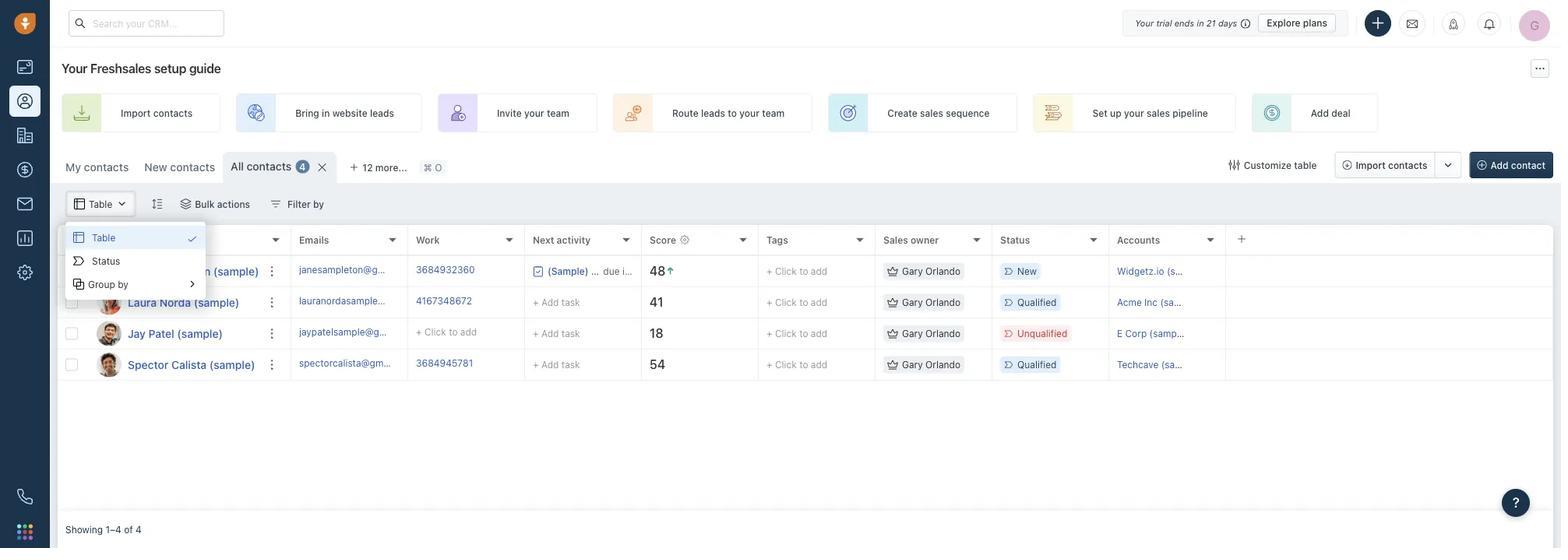 Task type: locate. For each thing, give the bounding box(es) containing it.
menu containing table
[[65, 222, 206, 300]]

0 vertical spatial container_wx8msf4aqz5i3rn1 image
[[73, 232, 84, 243]]

group
[[88, 279, 115, 290]]

container_wx8msf4aqz5i3rn1 image
[[73, 232, 84, 243], [73, 279, 84, 290]]

container_wx8msf4aqz5i3rn1 image inside group by menu item
[[187, 279, 198, 290]]

Search your CRM... text field
[[69, 10, 224, 37]]

2 vertical spatial container_wx8msf4aqz5i3rn1 image
[[187, 279, 198, 290]]

0 vertical spatial container_wx8msf4aqz5i3rn1 image
[[187, 234, 198, 245]]

by
[[118, 279, 128, 290]]

container_wx8msf4aqz5i3rn1 image
[[187, 234, 198, 245], [73, 256, 84, 266], [187, 279, 198, 290]]

explore plans
[[1267, 18, 1328, 28]]

freshworks switcher image
[[17, 525, 33, 540]]

container_wx8msf4aqz5i3rn1 image left status
[[73, 256, 84, 266]]

email image
[[1407, 17, 1418, 30]]

container_wx8msf4aqz5i3rn1 image right by
[[187, 279, 198, 290]]

container_wx8msf4aqz5i3rn1 image up group by menu item
[[187, 234, 198, 245]]

group by
[[88, 279, 128, 290]]

container_wx8msf4aqz5i3rn1 image for group by
[[73, 279, 84, 290]]

container_wx8msf4aqz5i3rn1 image inside group by menu item
[[73, 279, 84, 290]]

menu
[[65, 222, 206, 300]]

group by menu item
[[65, 273, 206, 296]]

container_wx8msf4aqz5i3rn1 image for table
[[73, 232, 84, 243]]

1 vertical spatial container_wx8msf4aqz5i3rn1 image
[[73, 279, 84, 290]]

explore plans link
[[1259, 14, 1336, 32]]

2 container_wx8msf4aqz5i3rn1 image from the top
[[73, 279, 84, 290]]

phone image
[[9, 482, 41, 513]]

container_wx8msf4aqz5i3rn1 image left group
[[73, 279, 84, 290]]

container_wx8msf4aqz5i3rn1 image left table
[[73, 232, 84, 243]]

1 container_wx8msf4aqz5i3rn1 image from the top
[[73, 232, 84, 243]]



Task type: vqa. For each thing, say whether or not it's contained in the screenshot.
1 note associated with $ 5,600
no



Task type: describe. For each thing, give the bounding box(es) containing it.
status
[[92, 256, 120, 266]]

container_wx8msf4aqz5i3rn1 image for table
[[187, 234, 198, 245]]

table
[[92, 232, 116, 243]]

plans
[[1303, 18, 1328, 28]]

container_wx8msf4aqz5i3rn1 image for group by
[[187, 279, 198, 290]]

shade muted image
[[1237, 17, 1251, 29]]

1 vertical spatial container_wx8msf4aqz5i3rn1 image
[[73, 256, 84, 266]]

explore
[[1267, 18, 1301, 28]]



